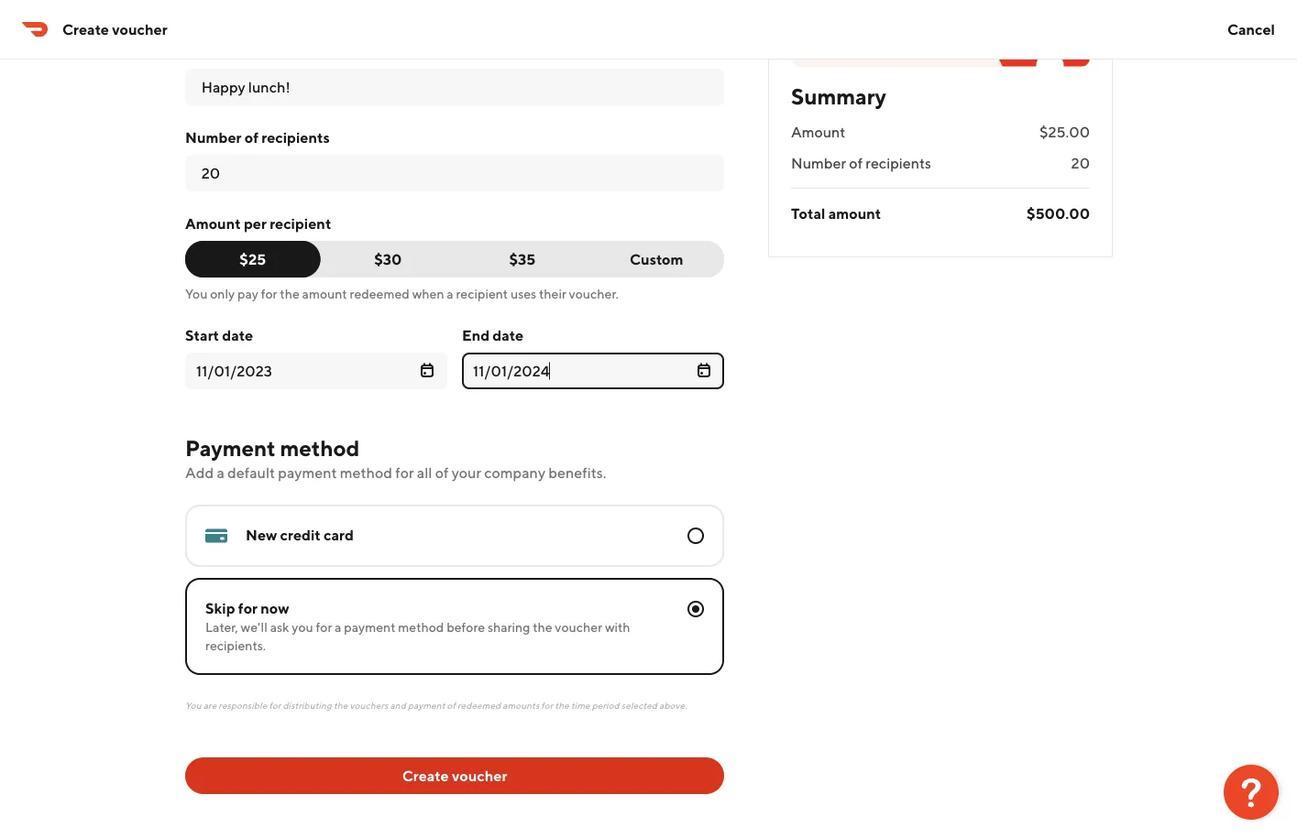 Task type: vqa. For each thing, say whether or not it's contained in the screenshot.
the bottommost payment
yes



Task type: describe. For each thing, give the bounding box(es) containing it.
0 horizontal spatial create voucher
[[62, 21, 167, 38]]

skip for now later, we'll ask you for a payment method before sharing the voucher with recipients.
[[205, 600, 630, 654]]

the right pay
[[279, 287, 299, 302]]

ask
[[270, 620, 289, 635]]

before
[[446, 620, 485, 635]]

doordash.com
[[95, 525, 194, 542]]

their
[[539, 287, 566, 302]]

0 vertical spatial recipient
[[269, 215, 331, 232]]

for right pay
[[261, 287, 277, 302]]

$25
[[239, 251, 266, 268]]

with
[[605, 620, 630, 635]]

select a date image for start date
[[419, 363, 434, 378]]

of right "and"
[[447, 701, 455, 711]]

payment method add a default payment method for all of your company benefits.
[[185, 435, 606, 482]]

of inside payment method add a default payment method for all of your company benefits.
[[435, 464, 448, 482]]

uses
[[510, 287, 536, 302]]

$35 button
[[454, 241, 590, 278]]

$25 button
[[185, 241, 320, 278]]

select a date image for end date
[[696, 363, 711, 378]]

create inside create voucher button
[[402, 768, 449, 785]]

only
[[210, 287, 235, 302]]

for right you
[[315, 620, 332, 635]]

period
[[592, 701, 619, 711]]

go to doordash.com link
[[0, 515, 293, 552]]

1 vertical spatial recipient
[[456, 287, 508, 302]]

0 horizontal spatial recipients
[[261, 129, 329, 146]]

for right 'portal'
[[105, 36, 124, 54]]

a inside payment method add a default payment method for all of your company benefits.
[[216, 464, 224, 482]]

benefits.
[[548, 464, 606, 482]]

voucher inside skip for now later, we'll ask you for a payment method before sharing the voucher with recipients.
[[555, 620, 602, 635]]

0 vertical spatial amount
[[828, 205, 881, 222]]

start
[[185, 327, 219, 344]]

you for you only pay for the amount redeemed when a recipient uses their voucher.
[[185, 287, 207, 302]]

amount for amount per recipient
[[185, 215, 240, 232]]

pay
[[237, 287, 258, 302]]

keywords
[[126, 36, 190, 54]]

you only pay for the amount redeemed when a recipient uses their voucher.
[[185, 287, 618, 302]]

create voucher button
[[185, 758, 724, 795]]

$30 button
[[305, 241, 455, 278]]

when
[[412, 287, 444, 302]]

a for pay
[[446, 287, 453, 302]]

work portal for keywords
[[22, 36, 190, 54]]

2 horizontal spatial payment
[[407, 701, 445, 711]]

$35
[[509, 251, 535, 268]]

for inside payment method add a default payment method for all of your company benefits.
[[395, 464, 414, 482]]

to
[[78, 525, 92, 542]]

new credit card
[[245, 527, 353, 544]]

time
[[571, 701, 590, 711]]

payment
[[185, 435, 275, 461]]

vouchers
[[349, 701, 388, 711]]

a for now
[[334, 620, 341, 635]]

cancel
[[1228, 21, 1275, 38]]

payment inside skip for now later, we'll ask you for a payment method before sharing the voucher with recipients.
[[344, 620, 395, 635]]

all
[[417, 464, 432, 482]]

responsible
[[218, 701, 267, 711]]

and
[[390, 701, 406, 711]]

0 vertical spatial redeemed
[[349, 287, 409, 302]]

Name text field
[[201, 76, 708, 98]]

$25.00
[[1039, 123, 1090, 141]]

voucher inside button
[[452, 768, 507, 785]]

voucher.
[[569, 287, 618, 302]]

add
[[185, 464, 213, 482]]

0 horizontal spatial number
[[185, 129, 241, 146]]

go to doordash.com
[[55, 525, 194, 542]]

above.
[[659, 701, 687, 711]]

for right 'amounts'
[[541, 701, 553, 711]]



Task type: locate. For each thing, give the bounding box(es) containing it.
create voucher down you are responsible for distributing the vouchers and payment of redeemed amounts for the time period selected above.
[[402, 768, 507, 785]]

amount per recipient option group
[[185, 241, 724, 278]]

method left before
[[398, 620, 444, 635]]

selected
[[621, 701, 657, 711]]

a right you
[[334, 620, 341, 635]]

create
[[62, 21, 109, 38], [402, 768, 449, 785]]

payment inside payment method add a default payment method for all of your company benefits.
[[278, 464, 337, 482]]

you for you are responsible for distributing the vouchers and payment of redeemed amounts for the time period selected above.
[[185, 701, 201, 711]]

payment right you
[[344, 620, 395, 635]]

you are responsible for distributing the vouchers and payment of redeemed amounts for the time period selected above.
[[185, 701, 687, 711]]

start date
[[185, 327, 253, 344]]

1 vertical spatial voucher
[[555, 620, 602, 635]]

2 select a date image from the left
[[696, 363, 711, 378]]

2 vertical spatial payment
[[407, 701, 445, 711]]

date right end
[[492, 327, 523, 344]]

recipient right 'per'
[[269, 215, 331, 232]]

1 horizontal spatial recipients
[[865, 155, 931, 172]]

the inside skip for now later, we'll ask you for a payment method before sharing the voucher with recipients.
[[532, 620, 552, 635]]

1 horizontal spatial redeemed
[[457, 701, 500, 711]]

1 horizontal spatial create
[[402, 768, 449, 785]]

for up we'll
[[238, 600, 257, 618]]

for right responsible
[[269, 701, 280, 711]]

voucher right 'portal'
[[112, 21, 167, 38]]

2 date from the left
[[492, 327, 523, 344]]

amount for amount
[[791, 123, 845, 141]]

you left only
[[185, 287, 207, 302]]

sharing
[[487, 620, 530, 635]]

0 vertical spatial payment
[[278, 464, 337, 482]]

redeemed left 'amounts'
[[457, 701, 500, 711]]

voucher
[[112, 21, 167, 38], [555, 620, 602, 635], [452, 768, 507, 785]]

1 vertical spatial a
[[216, 464, 224, 482]]

0 horizontal spatial date
[[222, 327, 253, 344]]

portal
[[62, 36, 102, 54]]

amount right total
[[828, 205, 881, 222]]

create down you are responsible for distributing the vouchers and payment of redeemed amounts for the time period selected above.
[[402, 768, 449, 785]]

redeemed
[[349, 287, 409, 302], [457, 701, 500, 711]]

voucher down 'amounts'
[[452, 768, 507, 785]]

Start date text field
[[196, 360, 405, 382]]

0 horizontal spatial create
[[62, 21, 109, 38]]

0 vertical spatial you
[[185, 287, 207, 302]]

0 vertical spatial create
[[62, 21, 109, 38]]

0 vertical spatial voucher
[[112, 21, 167, 38]]

name
[[185, 43, 226, 60]]

open resource center image
[[1224, 766, 1279, 821]]

1 you from the top
[[185, 287, 207, 302]]

create voucher right work
[[62, 21, 167, 38]]

1 horizontal spatial a
[[334, 620, 341, 635]]

$500.00
[[1027, 205, 1090, 222]]

0 horizontal spatial voucher
[[112, 21, 167, 38]]

a right add in the bottom of the page
[[216, 464, 224, 482]]

redeemed down $30 button
[[349, 287, 409, 302]]

0 horizontal spatial recipient
[[269, 215, 331, 232]]

0 vertical spatial a
[[446, 287, 453, 302]]

recipient left the uses
[[456, 287, 508, 302]]

we'll
[[240, 620, 267, 635]]

date for end date
[[492, 327, 523, 344]]

1 horizontal spatial create voucher
[[402, 768, 507, 785]]

amount
[[828, 205, 881, 222], [302, 287, 347, 302]]

1 vertical spatial payment
[[344, 620, 395, 635]]

number of recipients
[[185, 129, 329, 146], [791, 155, 931, 172]]

end date
[[462, 327, 523, 344]]

1 horizontal spatial number of recipients
[[791, 155, 931, 172]]

2 vertical spatial voucher
[[452, 768, 507, 785]]

2 you from the top
[[185, 701, 201, 711]]

select a date image
[[419, 363, 434, 378], [696, 363, 711, 378]]

1 horizontal spatial number
[[791, 155, 846, 172]]

0 horizontal spatial a
[[216, 464, 224, 482]]

of up 'per'
[[244, 129, 258, 146]]

total amount
[[791, 205, 881, 222]]

for
[[105, 36, 124, 54], [261, 287, 277, 302], [395, 464, 414, 482], [238, 600, 257, 618], [315, 620, 332, 635], [269, 701, 280, 711], [541, 701, 553, 711]]

the left time
[[555, 701, 569, 711]]

recipient
[[269, 215, 331, 232], [456, 287, 508, 302]]

number of recipients up amount per recipient
[[185, 129, 329, 146]]

1 vertical spatial you
[[185, 701, 201, 711]]

of up total amount
[[849, 155, 862, 172]]

1 horizontal spatial recipient
[[456, 287, 508, 302]]

number up total
[[791, 155, 846, 172]]

a inside skip for now later, we'll ask you for a payment method before sharing the voucher with recipients.
[[334, 620, 341, 635]]

your
[[451, 464, 481, 482]]

0 vertical spatial number
[[185, 129, 241, 146]]

new
[[245, 527, 277, 544]]

summary
[[791, 83, 886, 109]]

Number of recipients number field
[[201, 163, 708, 183]]

the right sharing
[[532, 620, 552, 635]]

are
[[203, 701, 216, 711]]

default
[[227, 464, 275, 482]]

amount down summary
[[791, 123, 845, 141]]

go
[[55, 525, 75, 542]]

1 vertical spatial recipients
[[865, 155, 931, 172]]

None radio
[[687, 601, 704, 618]]

1 vertical spatial redeemed
[[457, 701, 500, 711]]

payment right default
[[278, 464, 337, 482]]

you
[[185, 287, 207, 302], [185, 701, 201, 711]]

date right start
[[222, 327, 253, 344]]

work
[[22, 36, 59, 54]]

0 vertical spatial amount
[[791, 123, 845, 141]]

1 vertical spatial number
[[791, 155, 846, 172]]

number of recipients up total amount
[[791, 155, 931, 172]]

for left all
[[395, 464, 414, 482]]

amount down $30 button
[[302, 287, 347, 302]]

date for start date
[[222, 327, 253, 344]]

0 horizontal spatial amount
[[185, 215, 240, 232]]

the
[[279, 287, 299, 302], [532, 620, 552, 635], [333, 701, 347, 711], [555, 701, 569, 711]]

method inside skip for now later, we'll ask you for a payment method before sharing the voucher with recipients.
[[398, 620, 444, 635]]

1 vertical spatial create voucher
[[402, 768, 507, 785]]

1 vertical spatial create
[[402, 768, 449, 785]]

a
[[446, 287, 453, 302], [216, 464, 224, 482], [334, 620, 341, 635]]

amount left 'per'
[[185, 215, 240, 232]]

1 vertical spatial amount
[[302, 287, 347, 302]]

now
[[260, 600, 289, 618]]

payment right "and"
[[407, 701, 445, 711]]

create right work
[[62, 21, 109, 38]]

1 vertical spatial method
[[340, 464, 392, 482]]

create voucher inside button
[[402, 768, 507, 785]]

1 vertical spatial amount
[[185, 215, 240, 232]]

date
[[222, 327, 253, 344], [492, 327, 523, 344]]

0 vertical spatial recipients
[[261, 129, 329, 146]]

1 horizontal spatial amount
[[828, 205, 881, 222]]

payment
[[278, 464, 337, 482], [344, 620, 395, 635], [407, 701, 445, 711]]

amount per recipient
[[185, 215, 331, 232]]

you
[[291, 620, 313, 635]]

recipients.
[[205, 639, 265, 654]]

company
[[484, 464, 545, 482]]

total
[[791, 205, 825, 222]]

recipients
[[261, 129, 329, 146], [865, 155, 931, 172]]

0 vertical spatial create voucher
[[62, 21, 167, 38]]

card
[[323, 527, 353, 544]]

2 horizontal spatial voucher
[[555, 620, 602, 635]]

method
[[280, 435, 359, 461], [340, 464, 392, 482], [398, 620, 444, 635]]

1 horizontal spatial amount
[[791, 123, 845, 141]]

method left all
[[340, 464, 392, 482]]

0 horizontal spatial amount
[[302, 287, 347, 302]]

None radio
[[687, 528, 704, 545]]

of right all
[[435, 464, 448, 482]]

1 vertical spatial number of recipients
[[791, 155, 931, 172]]

amount
[[791, 123, 845, 141], [185, 215, 240, 232]]

you left 'are'
[[185, 701, 201, 711]]

amounts
[[502, 701, 539, 711]]

0 horizontal spatial number of recipients
[[185, 129, 329, 146]]

of
[[244, 129, 258, 146], [849, 155, 862, 172], [435, 464, 448, 482], [447, 701, 455, 711]]

1 horizontal spatial select a date image
[[696, 363, 711, 378]]

number down 'name'
[[185, 129, 241, 146]]

End date text field
[[473, 360, 682, 382]]

cancel button
[[1213, 11, 1290, 48]]

1 horizontal spatial voucher
[[452, 768, 507, 785]]

voucher left with
[[555, 620, 602, 635]]

the left vouchers
[[333, 701, 347, 711]]

0 vertical spatial method
[[280, 435, 359, 461]]

2 vertical spatial a
[[334, 620, 341, 635]]

distributing
[[282, 701, 331, 711]]

2 vertical spatial method
[[398, 620, 444, 635]]

later,
[[205, 620, 238, 635]]

0 horizontal spatial select a date image
[[419, 363, 434, 378]]

1 horizontal spatial date
[[492, 327, 523, 344]]

0 horizontal spatial redeemed
[[349, 287, 409, 302]]

1 select a date image from the left
[[419, 363, 434, 378]]

$30
[[374, 251, 401, 268]]

custom
[[629, 251, 683, 268]]

20
[[1071, 155, 1090, 172]]

0 vertical spatial number of recipients
[[185, 129, 329, 146]]

credit
[[280, 527, 320, 544]]

create voucher
[[62, 21, 167, 38], [402, 768, 507, 785]]

number
[[185, 129, 241, 146], [791, 155, 846, 172]]

end
[[462, 327, 489, 344]]

method down start date text box
[[280, 435, 359, 461]]

a right the when
[[446, 287, 453, 302]]

0 horizontal spatial payment
[[278, 464, 337, 482]]

2 horizontal spatial a
[[446, 287, 453, 302]]

1 date from the left
[[222, 327, 253, 344]]

1 horizontal spatial payment
[[344, 620, 395, 635]]

per
[[243, 215, 266, 232]]

Custom button
[[589, 241, 724, 278]]

skip
[[205, 600, 235, 618]]



